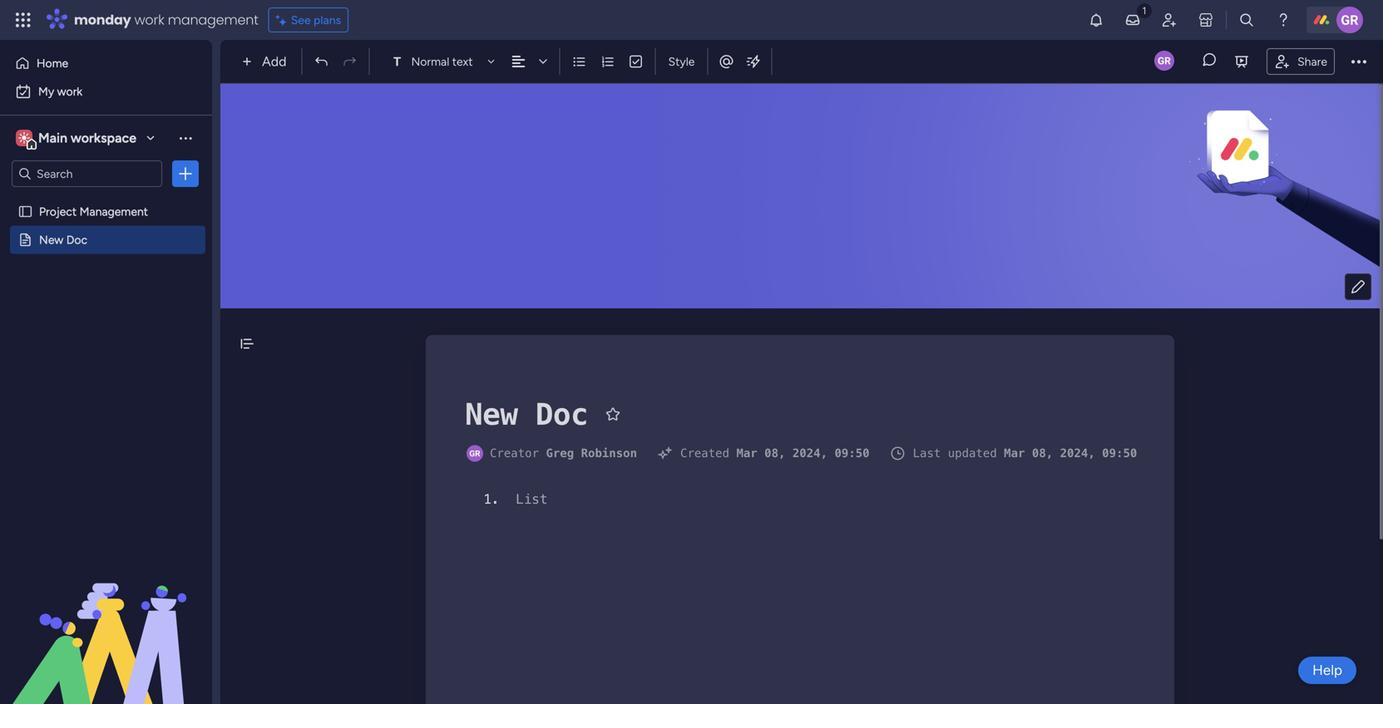 Task type: vqa. For each thing, say whether or not it's contained in the screenshot.
second 'Add to favorites' image from the top
no



Task type: locate. For each thing, give the bounding box(es) containing it.
1 horizontal spatial 2024,
[[1060, 447, 1095, 460]]

1 vertical spatial work
[[57, 84, 82, 99]]

1 horizontal spatial new doc
[[465, 397, 588, 432]]

work right my
[[57, 84, 82, 99]]

1 vertical spatial new doc
[[465, 397, 588, 432]]

0 horizontal spatial 2024,
[[792, 447, 828, 460]]

management
[[168, 10, 258, 29]]

search everything image
[[1238, 12, 1255, 28]]

1 horizontal spatial new
[[465, 397, 518, 432]]

add button
[[235, 48, 296, 75]]

0 horizontal spatial work
[[57, 84, 82, 99]]

1 mar from the left
[[736, 447, 757, 460]]

doc up creator greg robinson
[[535, 397, 588, 432]]

normal
[[411, 54, 449, 69]]

08,
[[764, 447, 785, 460], [1032, 447, 1053, 460]]

1 horizontal spatial doc
[[535, 397, 588, 432]]

2024,
[[792, 447, 828, 460], [1060, 447, 1095, 460]]

share button
[[1267, 48, 1335, 75]]

new doc down "project"
[[39, 233, 87, 247]]

style button
[[661, 47, 702, 76]]

08, right created at bottom
[[764, 447, 785, 460]]

new up "creator"
[[465, 397, 518, 432]]

monday marketplace image
[[1198, 12, 1214, 28]]

1 horizontal spatial 08,
[[1032, 447, 1053, 460]]

created
[[680, 447, 729, 460]]

1 2024, from the left
[[792, 447, 828, 460]]

0 horizontal spatial mar
[[736, 447, 757, 460]]

0 vertical spatial doc
[[66, 233, 87, 247]]

see
[[291, 13, 311, 27]]

1 horizontal spatial mar
[[1004, 447, 1025, 460]]

0 vertical spatial new doc
[[39, 233, 87, 247]]

public board image for project management
[[17, 204, 33, 220]]

button padding image
[[1350, 279, 1366, 295]]

work inside option
[[57, 84, 82, 99]]

Search in workspace field
[[35, 164, 139, 183]]

0 vertical spatial new
[[39, 233, 63, 247]]

0 vertical spatial work
[[134, 10, 164, 29]]

mar
[[736, 447, 757, 460], [1004, 447, 1025, 460]]

doc down project management
[[66, 233, 87, 247]]

last updated mar 08, 2024, 09:50
[[913, 447, 1137, 460]]

undo ⌘+z image
[[314, 54, 329, 69]]

option
[[0, 197, 212, 200]]

new doc up "creator"
[[465, 397, 588, 432]]

work right monday
[[134, 10, 164, 29]]

0 vertical spatial public board image
[[17, 204, 33, 220]]

share
[[1297, 54, 1327, 68]]

public board image
[[17, 204, 33, 220], [17, 232, 33, 248]]

dynamic values image
[[745, 53, 761, 70]]

doc
[[66, 233, 87, 247], [535, 397, 588, 432]]

doc inside field
[[535, 397, 588, 432]]

menu image
[[400, 493, 413, 506]]

mar right created at bottom
[[736, 447, 757, 460]]

1 08, from the left
[[764, 447, 785, 460]]

1 vertical spatial new
[[465, 397, 518, 432]]

creator
[[490, 447, 539, 460]]

created mar 08, 2024, 09:50
[[680, 447, 870, 460]]

my work option
[[10, 78, 202, 105]]

new down "project"
[[39, 233, 63, 247]]

1 horizontal spatial 09:50
[[1102, 447, 1137, 460]]

.
[[491, 491, 500, 507]]

2 mar from the left
[[1004, 447, 1025, 460]]

0 horizontal spatial new
[[39, 233, 63, 247]]

1 image
[[1137, 1, 1152, 20]]

see plans button
[[268, 7, 349, 32]]

1 public board image from the top
[[17, 204, 33, 220]]

see plans
[[291, 13, 341, 27]]

text
[[452, 54, 473, 69]]

add to favorites image
[[605, 406, 621, 422]]

work
[[134, 10, 164, 29], [57, 84, 82, 99]]

2 09:50 from the left
[[1102, 447, 1137, 460]]

new doc
[[39, 233, 87, 247], [465, 397, 588, 432]]

main
[[38, 130, 67, 146]]

mar right updated
[[1004, 447, 1025, 460]]

my work
[[38, 84, 82, 99]]

list box
[[0, 194, 212, 479]]

0 horizontal spatial 09:50
[[835, 447, 870, 460]]

robinson
[[581, 447, 637, 460]]

last
[[913, 447, 941, 460]]

0 horizontal spatial 08,
[[764, 447, 785, 460]]

management
[[80, 205, 148, 219]]

New Doc field
[[461, 393, 592, 436]]

workspace options image
[[177, 130, 194, 146]]

public board image for new doc
[[17, 232, 33, 248]]

1 horizontal spatial work
[[134, 10, 164, 29]]

list box containing project management
[[0, 194, 212, 479]]

1 vertical spatial public board image
[[17, 232, 33, 248]]

1 vertical spatial doc
[[535, 397, 588, 432]]

0 horizontal spatial doc
[[66, 233, 87, 247]]

1 .
[[483, 491, 500, 507]]

help
[[1312, 662, 1342, 679]]

style
[[668, 54, 695, 69]]

2 public board image from the top
[[17, 232, 33, 248]]

new
[[39, 233, 63, 247], [465, 397, 518, 432]]

update feed image
[[1124, 12, 1141, 28]]

08, right updated
[[1032, 447, 1053, 460]]

09:50
[[835, 447, 870, 460], [1102, 447, 1137, 460]]

0 horizontal spatial new doc
[[39, 233, 87, 247]]

new inside list box
[[39, 233, 63, 247]]

2 08, from the left
[[1032, 447, 1053, 460]]

mention image
[[718, 53, 735, 70]]

work for monday
[[134, 10, 164, 29]]

help image
[[1275, 12, 1292, 28]]

home link
[[10, 50, 202, 77]]



Task type: describe. For each thing, give the bounding box(es) containing it.
monday work management
[[74, 10, 258, 29]]

greg
[[546, 447, 574, 460]]

2 2024, from the left
[[1060, 447, 1095, 460]]

options image
[[177, 165, 194, 182]]

project
[[39, 205, 77, 219]]

select product image
[[15, 12, 32, 28]]

bulleted list image
[[572, 54, 587, 69]]

home option
[[10, 50, 202, 77]]

new doc inside field
[[465, 397, 588, 432]]

monday
[[74, 10, 131, 29]]

my
[[38, 84, 54, 99]]

my work link
[[10, 78, 202, 105]]

lottie animation image
[[0, 536, 212, 704]]

greg robinson image
[[1336, 7, 1363, 33]]

plans
[[314, 13, 341, 27]]

1 09:50 from the left
[[835, 447, 870, 460]]

new inside field
[[465, 397, 518, 432]]

workspace
[[71, 130, 136, 146]]

checklist image
[[628, 54, 643, 69]]

add
[[262, 54, 286, 69]]

workspace selection element
[[16, 128, 139, 150]]

v2 ellipsis image
[[1351, 51, 1366, 72]]

help button
[[1298, 657, 1356, 684]]

notifications image
[[1088, 12, 1104, 28]]

1
[[483, 491, 491, 507]]

workspace image
[[16, 129, 32, 147]]

invite members image
[[1161, 12, 1178, 28]]

lottie animation element
[[0, 536, 212, 704]]

main workspace button
[[12, 124, 162, 152]]

home
[[37, 56, 68, 70]]

numbered list image
[[600, 54, 615, 69]]

work for my
[[57, 84, 82, 99]]

project management
[[39, 205, 148, 219]]

creator greg robinson
[[490, 447, 637, 460]]

updated
[[948, 447, 997, 460]]

normal text
[[411, 54, 473, 69]]

workspace image
[[18, 129, 30, 147]]

board activity image
[[1154, 51, 1174, 70]]

main workspace
[[38, 130, 136, 146]]



